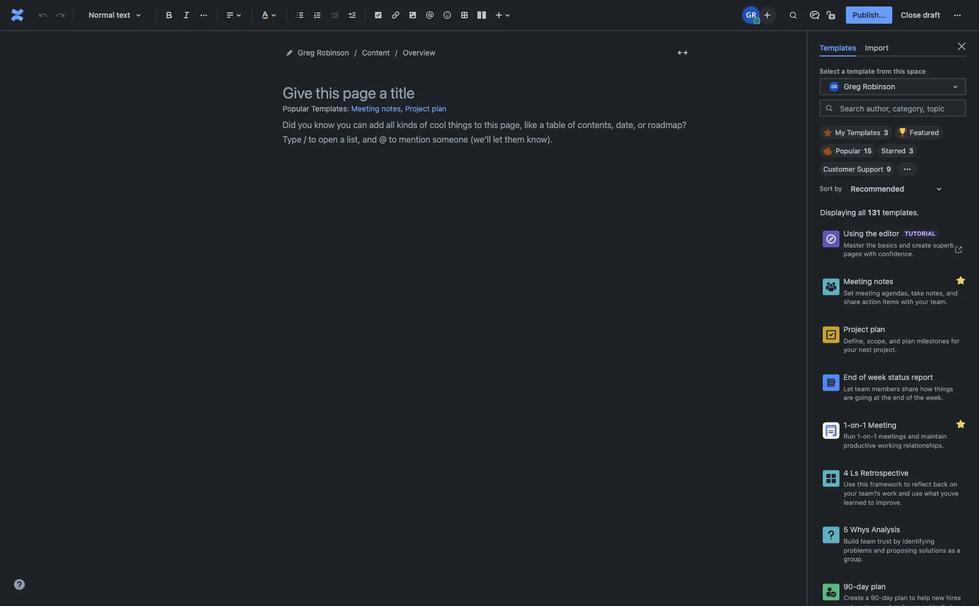 Task type: locate. For each thing, give the bounding box(es) containing it.
popular left templates:
[[283, 104, 309, 113]]

hires
[[946, 595, 961, 603]]

project up the define, at the right of page
[[844, 325, 869, 334]]

2 vertical spatial meeting
[[868, 421, 897, 430]]

1 horizontal spatial 1-
[[857, 433, 863, 441]]

0 vertical spatial share
[[844, 298, 861, 306]]

greg robinson right move this page icon
[[298, 48, 349, 57]]

close draft button
[[895, 6, 947, 24]]

framework
[[870, 481, 902, 489]]

tab list
[[815, 39, 971, 57]]

share
[[844, 298, 861, 306], [902, 385, 919, 393]]

to up succeed
[[910, 595, 916, 603]]

1-
[[844, 421, 851, 430], [857, 433, 863, 441]]

and down unstar meeting notes icon
[[947, 289, 958, 297]]

redo ⌘⇧z image
[[54, 9, 67, 22]]

identifying
[[903, 538, 935, 546]]

1 horizontal spatial a
[[866, 595, 869, 603]]

a right as
[[957, 547, 961, 555]]

how
[[921, 385, 933, 393]]

notes inside popular templates: meeting notes , project plan
[[382, 104, 401, 113]]

1 horizontal spatial greg robinson
[[844, 82, 895, 91]]

greg robinson
[[298, 48, 349, 57], [844, 82, 895, 91]]

robinson down from
[[863, 82, 895, 91]]

popular for popular
[[836, 147, 861, 155]]

plan up speed
[[871, 583, 886, 592]]

1 vertical spatial popular
[[836, 147, 861, 155]]

share up end
[[902, 385, 919, 393]]

your down take
[[916, 298, 929, 306]]

this
[[894, 67, 905, 76], [857, 481, 868, 489]]

by up proposing
[[894, 538, 901, 546]]

this right from
[[894, 67, 905, 76]]

select
[[820, 67, 840, 76]]

with
[[864, 250, 877, 258], [901, 298, 914, 306]]

1 horizontal spatial project
[[844, 325, 869, 334]]

3
[[884, 128, 889, 137], [909, 147, 914, 155]]

indent tab image
[[345, 9, 358, 22]]

1 horizontal spatial of
[[906, 394, 913, 402]]

templates up 15
[[847, 128, 881, 137]]

1 vertical spatial greg robinson
[[844, 82, 895, 91]]

on- up run
[[851, 421, 863, 430]]

popular left 15
[[836, 147, 861, 155]]

for
[[951, 337, 960, 345]]

1 vertical spatial 3
[[909, 147, 914, 155]]

1 vertical spatial greg
[[844, 82, 861, 91]]

items
[[883, 298, 899, 306]]

ls
[[851, 469, 859, 478]]

1 vertical spatial this
[[857, 481, 868, 489]]

1 vertical spatial notes
[[874, 277, 894, 286]]

1 vertical spatial on-
[[863, 433, 874, 441]]

1 vertical spatial 1
[[874, 433, 877, 441]]

1 horizontal spatial popular
[[836, 147, 861, 155]]

0 horizontal spatial with
[[864, 250, 877, 258]]

productive
[[844, 442, 876, 450]]

notes up agendas,
[[874, 277, 894, 286]]

import
[[865, 43, 889, 52]]

0 vertical spatial robinson
[[317, 48, 349, 57]]

3 right "starred"
[[909, 147, 914, 155]]

team up going
[[855, 385, 870, 393]]

share down set
[[844, 298, 861, 306]]

5 whys analysis build team trust by identifying problems and proposing solutions as a group.
[[844, 526, 961, 564]]

invite to edit image
[[761, 8, 774, 21]]

plan inside popular templates: meeting notes , project plan
[[432, 104, 447, 113]]

by inside 5 whys analysis build team trust by identifying problems and proposing solutions as a group.
[[894, 538, 901, 546]]

the
[[866, 229, 877, 238], [867, 241, 876, 249], [882, 394, 891, 402], [914, 394, 924, 402]]

and right speed
[[893, 604, 905, 607]]

90- up speed
[[871, 595, 882, 603]]

1 vertical spatial templates
[[847, 128, 881, 137]]

tab list containing templates
[[815, 39, 971, 57]]

0 vertical spatial project
[[405, 104, 430, 113]]

maintain
[[921, 433, 947, 441]]

0 vertical spatial 90-
[[844, 583, 857, 592]]

0 vertical spatial by
[[835, 185, 842, 193]]

text
[[116, 10, 130, 19]]

0 horizontal spatial robinson
[[317, 48, 349, 57]]

1 horizontal spatial greg
[[844, 82, 861, 91]]

to
[[904, 481, 910, 489], [868, 499, 874, 507], [910, 595, 916, 603], [865, 604, 871, 607]]

and up confidence. at the right top of page
[[899, 241, 911, 249]]

whys
[[850, 526, 870, 535]]

notes
[[382, 104, 401, 113], [874, 277, 894, 286]]

0 horizontal spatial greg
[[298, 48, 315, 57]]

0 vertical spatial with
[[864, 250, 877, 258]]

from
[[877, 67, 892, 76]]

1 vertical spatial your
[[844, 346, 857, 354]]

content link
[[362, 46, 390, 59]]

align left image
[[224, 9, 237, 22]]

0 vertical spatial a
[[842, 67, 845, 76]]

0 horizontal spatial this
[[857, 481, 868, 489]]

0 vertical spatial meeting
[[351, 104, 380, 113]]

confluence image
[[9, 6, 26, 24]]

italic ⌘i image
[[180, 9, 193, 22]]

team inside end of week status report let team members share how things are going at the end of the week.
[[855, 385, 870, 393]]

0 horizontal spatial notes
[[382, 104, 401, 113]]

0 vertical spatial day
[[857, 583, 869, 592]]

greg right move this page icon
[[298, 48, 315, 57]]

1- up run
[[844, 421, 851, 430]]

0 vertical spatial this
[[894, 67, 905, 76]]

outdent ⇧tab image
[[328, 9, 341, 22]]

1 horizontal spatial with
[[901, 298, 914, 306]]

2 horizontal spatial a
[[957, 547, 961, 555]]

share inside meeting notes set meeting agendas, take notes, and share action items with your team.
[[844, 298, 861, 306]]

robinson down outdent ⇧tab image
[[317, 48, 349, 57]]

1 vertical spatial meeting
[[844, 277, 872, 286]]

learned
[[844, 499, 867, 507]]

meeting up meetings
[[868, 421, 897, 430]]

templates up select
[[820, 43, 857, 52]]

robinson inside greg robinson link
[[317, 48, 349, 57]]

0 vertical spatial on-
[[851, 421, 863, 430]]

3 up "starred"
[[884, 128, 889, 137]]

my
[[835, 128, 845, 137]]

a right select
[[842, 67, 845, 76]]

project inside project plan define, scope, and plan milestones for your next project.
[[844, 325, 869, 334]]

meeting right templates:
[[351, 104, 380, 113]]

1 horizontal spatial day
[[882, 595, 893, 603]]

None text field
[[828, 81, 830, 92]]

2 vertical spatial a
[[866, 595, 869, 603]]

milestones
[[917, 337, 950, 345]]

make page full-width image
[[676, 46, 689, 59]]

templates
[[820, 43, 857, 52], [847, 128, 881, 137]]

with down take
[[901, 298, 914, 306]]

project right ,
[[405, 104, 430, 113]]

draft
[[923, 10, 941, 19]]

trust
[[878, 538, 892, 546]]

1 horizontal spatial notes
[[874, 277, 894, 286]]

your down the define, at the right of page
[[844, 346, 857, 354]]

customer support 9
[[824, 165, 891, 174]]

group.
[[844, 556, 863, 564]]

customer
[[824, 165, 855, 174]]

a
[[842, 67, 845, 76], [957, 547, 961, 555], [866, 595, 869, 603]]

1 horizontal spatial 3
[[909, 147, 914, 155]]

and up relationships.
[[908, 433, 920, 441]]

0 horizontal spatial 1-
[[844, 421, 851, 430]]

more formatting image
[[197, 9, 210, 22]]

0 horizontal spatial share
[[844, 298, 861, 306]]

day up create
[[857, 583, 869, 592]]

find and replace image
[[787, 9, 800, 22]]

9
[[887, 165, 891, 174]]

1 horizontal spatial by
[[894, 538, 901, 546]]

pages
[[844, 250, 862, 258]]

1 left meetings
[[874, 433, 877, 441]]

project plan button
[[405, 100, 447, 118]]

0 vertical spatial popular
[[283, 104, 309, 113]]

1 horizontal spatial 90-
[[871, 595, 882, 603]]

the inside master the basics and create superb pages with confidence.
[[867, 241, 876, 249]]

greg robinson down select a template from this space
[[844, 82, 895, 91]]

1 horizontal spatial robinson
[[863, 82, 895, 91]]

0 vertical spatial 3
[[884, 128, 889, 137]]

90-day plan create a 90-day plan to help new hires get up to speed and succeed in thei
[[844, 583, 961, 607]]

0 horizontal spatial of
[[859, 373, 866, 382]]

link image
[[389, 9, 402, 22]]

0 vertical spatial notes
[[382, 104, 401, 113]]

0 vertical spatial your
[[916, 298, 929, 306]]

0 horizontal spatial by
[[835, 185, 842, 193]]

select a template from this space
[[820, 67, 926, 76]]

0 horizontal spatial 1
[[863, 421, 866, 430]]

unstar 1-on-1 meeting image
[[955, 418, 967, 431]]

1 horizontal spatial this
[[894, 67, 905, 76]]

add image, video, or file image
[[406, 9, 419, 22]]

work
[[883, 490, 897, 498]]

on- up productive
[[863, 433, 874, 441]]

1 vertical spatial team
[[861, 538, 876, 546]]

the left basics
[[867, 241, 876, 249]]

team up problems
[[861, 538, 876, 546]]

my templates
[[835, 128, 881, 137]]

plan
[[432, 104, 447, 113], [871, 325, 885, 334], [902, 337, 915, 345], [871, 583, 886, 592], [895, 595, 908, 603]]

your down use
[[844, 490, 857, 498]]

share inside end of week status report let team members share how things are going at the end of the week.
[[902, 385, 919, 393]]

search icon image
[[825, 104, 834, 112]]

define,
[[844, 337, 865, 345]]

meeting up set
[[844, 277, 872, 286]]

help image
[[13, 579, 26, 592]]

Search author, category, topic field
[[837, 101, 965, 116]]

going
[[855, 394, 872, 402]]

2 vertical spatial your
[[844, 490, 857, 498]]

proposing
[[887, 547, 917, 555]]

this inside 4 ls retrospective use this framework to reflect back on your team?s work and use what youve learned to improve.
[[857, 481, 868, 489]]

1
[[863, 421, 866, 430], [874, 433, 877, 441]]

0 horizontal spatial popular
[[283, 104, 309, 113]]

0 vertical spatial greg robinson
[[298, 48, 349, 57]]

5
[[844, 526, 848, 535]]

team
[[855, 385, 870, 393], [861, 538, 876, 546]]

popular for popular templates: meeting notes , project plan
[[283, 104, 309, 113]]

and left use
[[899, 490, 910, 498]]

recommended button
[[845, 181, 952, 198]]

all
[[858, 208, 866, 217]]

meeting
[[856, 289, 880, 297]]

content
[[362, 48, 390, 57]]

1 vertical spatial with
[[901, 298, 914, 306]]

robinson
[[317, 48, 349, 57], [863, 82, 895, 91]]

and up project.
[[889, 337, 901, 345]]

1 horizontal spatial share
[[902, 385, 919, 393]]

and down trust
[[874, 547, 885, 555]]

1 vertical spatial share
[[902, 385, 919, 393]]

a right create
[[866, 595, 869, 603]]

with right pages
[[864, 250, 877, 258]]

week.
[[926, 394, 943, 402]]

1 vertical spatial by
[[894, 538, 901, 546]]

0 horizontal spatial project
[[405, 104, 430, 113]]

popular inside popular templates: meeting notes , project plan
[[283, 104, 309, 113]]

and inside 90-day plan create a 90-day plan to help new hires get up to speed and succeed in thei
[[893, 604, 905, 607]]

share for meeting
[[844, 298, 861, 306]]

normal text
[[89, 10, 130, 19]]

with inside meeting notes set meeting agendas, take notes, and share action items with your team.
[[901, 298, 914, 306]]

131
[[868, 208, 881, 217]]

greg robinson link
[[298, 46, 349, 59]]

0 vertical spatial team
[[855, 385, 870, 393]]

1 vertical spatial a
[[957, 547, 961, 555]]

this up team?s
[[857, 481, 868, 489]]

to down team?s
[[868, 499, 874, 507]]

0 vertical spatial templates
[[820, 43, 857, 52]]

90- up create
[[844, 583, 857, 592]]

greg down the 'template'
[[844, 82, 861, 91]]

plan left 'milestones'
[[902, 337, 915, 345]]

share for status
[[902, 385, 919, 393]]

1 vertical spatial robinson
[[863, 82, 895, 91]]

1 horizontal spatial 1
[[874, 433, 877, 441]]

meeting inside popular templates: meeting notes , project plan
[[351, 104, 380, 113]]

1- up productive
[[857, 433, 863, 441]]

basics
[[878, 241, 898, 249]]

1 vertical spatial project
[[844, 325, 869, 334]]

0 horizontal spatial 3
[[884, 128, 889, 137]]

your
[[916, 298, 929, 306], [844, 346, 857, 354], [844, 490, 857, 498]]

15
[[864, 147, 872, 155]]

action item image
[[372, 9, 385, 22]]

a inside 5 whys analysis build team trust by identifying problems and proposing solutions as a group.
[[957, 547, 961, 555]]

0 vertical spatial of
[[859, 373, 866, 382]]

day up speed
[[882, 595, 893, 603]]

meeting inside meeting notes set meeting agendas, take notes, and share action items with your team.
[[844, 277, 872, 286]]

1-on-1 meeting run 1-on-1 meetings and maintain productive working relationships.
[[844, 421, 947, 450]]

notes left project plan button
[[382, 104, 401, 113]]

template
[[847, 67, 875, 76]]

by right sort
[[835, 185, 842, 193]]

plan right ,
[[432, 104, 447, 113]]

master
[[844, 241, 865, 249]]

unstar meeting notes image
[[955, 274, 967, 287]]

1 up productive
[[863, 421, 866, 430]]

end
[[844, 373, 857, 382]]



Task type: describe. For each thing, give the bounding box(es) containing it.
run
[[844, 433, 856, 441]]

bold ⌘b image
[[163, 9, 176, 22]]

templates inside tab list
[[820, 43, 857, 52]]

meeting notes set meeting agendas, take notes, and share action items with your team.
[[844, 277, 958, 306]]

featured
[[910, 128, 939, 137]]

more categories image
[[901, 163, 914, 176]]

to left reflect
[[904, 481, 910, 489]]

0 vertical spatial greg
[[298, 48, 315, 57]]

with inside master the basics and create superb pages with confidence.
[[864, 250, 877, 258]]

undo ⌘z image
[[37, 9, 50, 22]]

at
[[874, 394, 880, 402]]

notes,
[[926, 289, 945, 297]]

let
[[844, 385, 853, 393]]

0 vertical spatial 1-
[[844, 421, 851, 430]]

move this page image
[[285, 49, 293, 57]]

comment icon image
[[809, 9, 822, 22]]

0 horizontal spatial a
[[842, 67, 845, 76]]

relationships.
[[904, 442, 944, 450]]

overview link
[[403, 46, 435, 59]]

1 vertical spatial day
[[882, 595, 893, 603]]

in
[[934, 604, 939, 607]]

table image
[[458, 9, 471, 22]]

more image
[[951, 9, 964, 22]]

master the basics and create superb pages with confidence.
[[844, 241, 954, 258]]

overview
[[403, 48, 435, 57]]

end
[[893, 394, 905, 402]]

normal text button
[[78, 3, 151, 27]]

youve
[[941, 490, 959, 498]]

layouts image
[[475, 9, 488, 22]]

bullet list ⌘⇧8 image
[[294, 9, 307, 22]]

up
[[856, 604, 863, 607]]

,
[[401, 104, 403, 113]]

close
[[901, 10, 921, 19]]

4
[[844, 469, 849, 478]]

back
[[934, 481, 948, 489]]

normal
[[89, 10, 114, 19]]

use
[[844, 481, 856, 489]]

open image
[[949, 80, 962, 93]]

starred
[[882, 147, 906, 155]]

are
[[844, 394, 853, 402]]

greg robinson image
[[743, 6, 760, 24]]

Main content area, start typing to enter text. text field
[[283, 118, 692, 148]]

superb
[[933, 241, 954, 249]]

confidence.
[[879, 250, 914, 258]]

publish...
[[853, 10, 886, 19]]

solutions
[[919, 547, 946, 555]]

meeting inside 1-on-1 meeting run 1-on-1 meetings and maintain productive working relationships.
[[868, 421, 897, 430]]

your inside 4 ls retrospective use this framework to reflect back on your team?s work and use what youve learned to improve.
[[844, 490, 857, 498]]

create
[[912, 241, 931, 249]]

0 horizontal spatial day
[[857, 583, 869, 592]]

plan up succeed
[[895, 595, 908, 603]]

0 vertical spatial 1
[[863, 421, 866, 430]]

templates.
[[883, 208, 919, 217]]

plan up scope,
[[871, 325, 885, 334]]

status
[[888, 373, 910, 382]]

create
[[844, 595, 864, 603]]

project inside popular templates: meeting notes , project plan
[[405, 104, 430, 113]]

end of week status report let team members share how things are going at the end of the week.
[[844, 373, 953, 402]]

1 vertical spatial 1-
[[857, 433, 863, 441]]

help
[[917, 595, 930, 603]]

this for retrospective
[[857, 481, 868, 489]]

0 horizontal spatial 90-
[[844, 583, 857, 592]]

and inside 5 whys analysis build team trust by identifying problems and proposing solutions as a group.
[[874, 547, 885, 555]]

the down how
[[914, 394, 924, 402]]

new
[[932, 595, 945, 603]]

numbered list ⌘⇧7 image
[[311, 9, 324, 22]]

team inside 5 whys analysis build team trust by identifying problems and proposing solutions as a group.
[[861, 538, 876, 546]]

publish... button
[[846, 6, 892, 24]]

what
[[925, 490, 939, 498]]

and inside master the basics and create superb pages with confidence.
[[899, 241, 911, 249]]

things
[[935, 385, 953, 393]]

reflect
[[912, 481, 932, 489]]

this for template
[[894, 67, 905, 76]]

meetings
[[879, 433, 907, 441]]

notes inside meeting notes set meeting agendas, take notes, and share action items with your team.
[[874, 277, 894, 286]]

scope,
[[867, 337, 887, 345]]

sort by
[[820, 185, 842, 193]]

Give this page a title text field
[[283, 84, 692, 102]]

set
[[844, 289, 854, 297]]

popular templates: meeting notes , project plan
[[283, 104, 447, 113]]

close draft
[[901, 10, 941, 19]]

a inside 90-day plan create a 90-day plan to help new hires get up to speed and succeed in thei
[[866, 595, 869, 603]]

members
[[872, 385, 900, 393]]

team.
[[931, 298, 948, 306]]

and inside project plan define, scope, and plan milestones for your next project.
[[889, 337, 901, 345]]

working
[[878, 442, 902, 450]]

editor
[[879, 229, 900, 238]]

and inside 4 ls retrospective use this framework to reflect back on your team?s work and use what youve learned to improve.
[[899, 490, 910, 498]]

featured button
[[894, 126, 944, 140]]

build
[[844, 538, 859, 546]]

recommended
[[851, 184, 905, 194]]

emoji image
[[441, 9, 454, 22]]

and inside meeting notes set meeting agendas, take notes, and share action items with your team.
[[947, 289, 958, 297]]

speed
[[873, 604, 891, 607]]

the down members
[[882, 394, 891, 402]]

and inside 1-on-1 meeting run 1-on-1 meetings and maintain productive working relationships.
[[908, 433, 920, 441]]

to right the up
[[865, 604, 871, 607]]

no restrictions image
[[826, 9, 839, 22]]

tutorial
[[905, 230, 936, 237]]

meeting notes button
[[351, 100, 401, 118]]

improve.
[[876, 499, 902, 507]]

team?s
[[859, 490, 881, 498]]

4 ls retrospective use this framework to reflect back on your team?s work and use what youve learned to improve.
[[844, 469, 959, 507]]

the right using
[[866, 229, 877, 238]]

get
[[844, 604, 854, 607]]

1 vertical spatial of
[[906, 394, 913, 402]]

0 horizontal spatial greg robinson
[[298, 48, 349, 57]]

using the editor tutorial
[[844, 229, 936, 238]]

analysis
[[872, 526, 900, 535]]

your inside meeting notes set meeting agendas, take notes, and share action items with your team.
[[916, 298, 929, 306]]

support
[[857, 165, 884, 174]]

displaying all 131 templates.
[[820, 208, 919, 217]]

action
[[862, 298, 881, 306]]

1 vertical spatial 90-
[[871, 595, 882, 603]]

close templates and import image
[[956, 40, 969, 53]]

use
[[912, 490, 923, 498]]

retrospective
[[861, 469, 909, 478]]

project plan define, scope, and plan milestones for your next project.
[[844, 325, 960, 354]]

mention image
[[424, 9, 437, 22]]

your inside project plan define, scope, and plan milestones for your next project.
[[844, 346, 857, 354]]

using
[[844, 229, 864, 238]]

problems
[[844, 547, 872, 555]]

confluence image
[[9, 6, 26, 24]]

succeed
[[906, 604, 932, 607]]

agendas,
[[882, 289, 910, 297]]

on
[[950, 481, 957, 489]]

report
[[912, 373, 933, 382]]



Task type: vqa. For each thing, say whether or not it's contained in the screenshot.
changed
no



